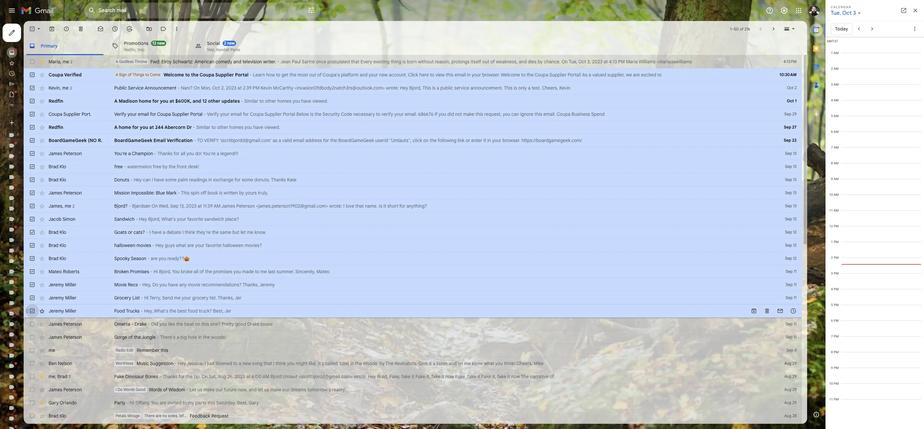 Task type: locate. For each thing, give the bounding box(es) containing it.
to right made
[[255, 269, 259, 275]]

5 sep 11 from the top
[[786, 335, 797, 340]]

2 our from the left
[[283, 387, 290, 393]]

new inside tab
[[157, 41, 165, 46]]

klo
[[60, 164, 66, 170], [60, 177, 66, 183], [60, 230, 66, 236], [60, 243, 66, 249], [60, 256, 66, 262], [60, 414, 66, 420]]

hey, for hey, what's the best food truck? best, jer
[[144, 309, 153, 315]]

1 horizontal spatial wrote:
[[354, 374, 367, 380]]

16 row from the top
[[24, 252, 803, 266]]

out right most on the top left of page
[[309, 72, 316, 78]]

aug for brad klo
[[785, 414, 792, 419]]

1 vertical spatial miller
[[65, 295, 77, 301]]

jacob simon
[[49, 217, 76, 223]]

0 horizontal spatial jer
[[225, 309, 231, 315]]

social
[[207, 40, 220, 46]]

mission
[[114, 190, 130, 196]]

2 inside tab
[[224, 41, 226, 46]]

oct up the oct 1
[[788, 85, 794, 90]]

3 aug 29 from the top
[[785, 388, 797, 393]]

there are no soles, lef…
[[144, 414, 187, 419]]

- down 'mon,'
[[204, 111, 206, 117]]

2 fake from the left
[[432, 374, 441, 380]]

words inside i do words good words of wisdom - let us make our future now, and let us make our dreams tomorrow's reality.
[[124, 388, 135, 393]]

1 horizontal spatial gary
[[249, 401, 259, 407]]

know up movies?
[[255, 230, 266, 236]]

toggle split pane mode image
[[784, 26, 791, 32]]

1 horizontal spatial our
[[283, 387, 290, 393]]

23 row from the top
[[24, 344, 803, 358]]

0 horizontal spatial on
[[195, 322, 200, 328]]

1 horizontal spatial halloween
[[223, 243, 244, 249]]

that for love
[[356, 203, 364, 209]]

0 vertical spatial that
[[351, 59, 360, 65]]

coupa down kevin , me 2
[[49, 111, 62, 117]]

on right the click
[[424, 138, 429, 144]]

of inside a sign of things to come welcome to the coupa supplier portal - learn how to get the most out of coupa's platform and your new account. click here to view this email in your browser. welcome to the coupa supplier portal! as a valued supplier, we are excited to
[[128, 72, 132, 77]]

what's for hey,
[[154, 309, 168, 315]]

5 29 from the top
[[793, 401, 797, 406]]

tab list containing promotions
[[24, 37, 808, 55]]

1 vertical spatial what
[[484, 361, 495, 367]]

is right book
[[219, 190, 223, 196]]

2 drake from the left
[[247, 322, 260, 328]]

now,
[[238, 387, 248, 393]]

omerta
[[114, 322, 130, 328]]

, up coupa verified
[[60, 59, 62, 65]]

best
[[178, 309, 187, 315]]

2023
[[593, 59, 603, 65], [226, 85, 237, 91], [186, 203, 197, 209], [235, 374, 245, 380]]

0 horizontal spatial viewed.
[[265, 125, 280, 130]]

this left spin
[[181, 190, 190, 196]]

3 11 from the top
[[794, 296, 797, 301]]

3 jeremy miller from the top
[[49, 309, 77, 315]]

dr
[[187, 125, 192, 130]]

snooze image
[[112, 26, 118, 32]]

5 klo from the top
[[60, 256, 66, 262]]

champion
[[132, 151, 153, 157]]

movie
[[114, 282, 127, 288]]

2 13 from the top
[[794, 164, 797, 169]]

1 free from the left
[[114, 164, 123, 170]]

yelp
[[137, 47, 145, 52]]

sep 11 for hi bjord, you broke all of the promises you made to me last summer. sincerely, mateo
[[786, 269, 797, 274]]

aug for gary orlando
[[785, 401, 792, 406]]

2 new
[[224, 41, 235, 46]]

james peterson for mission impossible: blue mark
[[49, 190, 82, 196]]

bjord
[[271, 374, 282, 380]]

supplier down "comedy"
[[215, 72, 234, 78]]

wrote: down woods'
[[354, 374, 367, 380]]

this left request,
[[476, 111, 484, 117]]

peterson for mission impossible: blue mark - this spin off book is written by yours truly.
[[64, 190, 82, 196]]

the left tip.
[[186, 374, 193, 380]]

0 horizontal spatial mateo
[[49, 269, 62, 275]]

of right gorge
[[128, 335, 133, 341]]

None search field
[[84, 3, 321, 18]]

worthless
[[116, 362, 134, 366]]

1 horizontal spatial fake,
[[456, 374, 467, 380]]

sandwich
[[204, 217, 224, 223]]

let right the listen
[[458, 361, 463, 367]]

- right trucks
[[141, 309, 143, 315]]

2 horizontal spatial boardgamegeek
[[339, 138, 374, 144]]

24 row from the top
[[24, 358, 803, 371]]

2 for james
[[72, 204, 75, 209]]

1 fake from the left
[[402, 374, 411, 380]]

4 fake from the left
[[498, 374, 507, 380]]

1 james peterson from the top
[[49, 151, 82, 157]]

tab list
[[808, 21, 826, 406], [24, 37, 808, 55]]

oct up sep 29
[[788, 99, 795, 104]]

toolbar
[[748, 308, 801, 315]]

think up halloween movies - hey guys what are your favorite halloween movies?
[[185, 230, 195, 236]]

13 for by
[[794, 191, 797, 196]]

7 row from the top
[[24, 134, 803, 147]]

by left front
[[163, 164, 168, 170]]

sep for hi terry, send me your grocery list. thanks, jer
[[786, 296, 793, 301]]

our left dreams
[[283, 387, 290, 393]]

hey, for hey, do you have any movie recommendations? thanks, jeremy
[[142, 282, 151, 288]]

tue,
[[569, 59, 578, 65]]

aug 29 for ben nelson
[[785, 362, 797, 366]]

0 vertical spatial what's
[[162, 217, 176, 223]]

williams
[[639, 59, 656, 65]]

1 horizontal spatial welcome
[[501, 72, 520, 78]]

elroy
[[161, 59, 172, 65]]

1 vertical spatial can
[[143, 177, 151, 183]]

0 horizontal spatial our
[[216, 387, 223, 393]]

redfin down the coupa supplier port.
[[49, 125, 63, 130]]

at left 2:39
[[238, 85, 242, 91]]

boardgamegeek for boardgamegeek (no r.
[[49, 138, 87, 144]]

2 some from the left
[[242, 177, 253, 183]]

nelson
[[58, 361, 72, 367]]

1 vertical spatial the
[[521, 374, 529, 380]]

1 jeremy miller from the top
[[49, 282, 77, 288]]

place?
[[225, 217, 239, 223]]

0 vertical spatial jer
[[235, 295, 242, 301]]

2 11 from the top
[[794, 283, 797, 288]]

for left 244
[[132, 125, 139, 130]]

a for a madison home for you at $600k, and 12 other updates - similar to other homes you have viewed. ‌ ‌ ‌ ‌ ‌ ‌ ‌ ‌ ‌ ‌ ‌ ‌ ‌ ‌ ‌ ‌ ‌ ‌ ‌ ‌ ‌ ‌ ‌ ‌ ‌ ‌ ‌ ‌ ‌ ‌ ‌ ‌ ‌ ‌ ‌ ‌ ‌ ‌ ‌ ‌ ‌ ‌ ‌ ‌ ‌ ‌ ‌ ‌ ‌ ‌ ‌ ‌ ‌ ‌ ‌ ‌ ‌ ‌ ‌ ‌ ‌ ‌ ‌ ‌ ‌ ‌ ‌ ‌ ‌ ‌ ‌ ‌ ‌ ‌ ‌ ‌ ‌ ‌ ‌ ‌ ‌
[[114, 98, 118, 104]]

for right address
[[323, 138, 329, 144]]

19 row from the top
[[24, 292, 803, 305]]

that right love
[[356, 203, 364, 209]]

sep 4
[[787, 348, 797, 353]]

<james.peterson1902@gmail.com>
[[256, 203, 328, 209]]

sep
[[785, 112, 792, 117], [785, 125, 792, 130], [784, 138, 792, 143], [786, 151, 793, 156], [786, 164, 793, 169], [786, 177, 793, 182], [786, 191, 793, 196], [170, 203, 179, 209], [786, 204, 793, 209], [786, 217, 793, 222], [786, 230, 793, 235], [786, 243, 793, 248], [786, 256, 793, 261], [786, 269, 793, 274], [786, 283, 793, 288], [786, 296, 793, 301], [786, 322, 793, 327], [786, 335, 793, 340], [787, 348, 794, 353]]

boardgamegeek
[[49, 138, 87, 144], [114, 138, 152, 144], [339, 138, 374, 144]]

thanks
[[158, 151, 173, 157], [271, 177, 286, 183], [163, 374, 178, 380]]

2 redfin from the top
[[49, 125, 63, 130]]

main content
[[24, 21, 808, 430]]

your down the madison
[[128, 111, 137, 117]]

1 row from the top
[[24, 55, 803, 68]]

redfin, yelp
[[124, 47, 145, 52]]

4 13 from the top
[[794, 191, 797, 196]]

, for me
[[55, 374, 56, 380]]

1 sep 13 from the top
[[786, 151, 797, 156]]

1 horizontal spatial words
[[149, 387, 162, 393]]

mark as read image
[[97, 26, 104, 32]]

on left 'mon,'
[[194, 85, 200, 91]]

in right enter at the right of the page
[[488, 138, 491, 144]]

a left the listen
[[433, 361, 436, 367]]

miller for grocery list
[[65, 295, 77, 301]]

you're right do!
[[203, 151, 216, 157]]

james peterson
[[49, 151, 82, 157], [49, 190, 82, 196], [49, 322, 82, 328], [49, 335, 82, 341], [49, 387, 82, 393]]

jeremy miller for food trucks
[[49, 309, 77, 315]]

8 row from the top
[[24, 147, 803, 160]]

1 horizontal spatial jer
[[235, 295, 242, 301]]

2 horizontal spatial portal
[[283, 111, 295, 117]]

for up wisdom
[[179, 374, 185, 380]]

, down "ben"
[[55, 374, 56, 380]]

just
[[207, 361, 215, 367]]

1 vertical spatial you
[[151, 401, 159, 407]]

brad for goats or cats?
[[49, 230, 59, 236]]

1 13 from the top
[[794, 151, 797, 156]]

3 sep 13 from the top
[[786, 177, 797, 182]]

0 horizontal spatial 1
[[731, 26, 732, 31]]

1 horizontal spatial boardgamegeek
[[114, 138, 152, 144]]

0 horizontal spatial do
[[118, 388, 123, 393]]

1 fake from the left
[[114, 374, 124, 380]]

ben
[[49, 361, 57, 367]]

27
[[793, 125, 797, 130]]

10 row from the top
[[24, 174, 803, 187]]

think up bjord
[[276, 361, 286, 367]]

brad for spooky season
[[49, 256, 59, 262]]

1 horizontal spatial what
[[484, 361, 495, 367]]

3 brad klo from the top
[[49, 230, 66, 236]]

1 miller from the top
[[65, 282, 77, 288]]

wisdom
[[169, 387, 185, 393]]

1 our from the left
[[216, 387, 223, 393]]

2 horizontal spatial wrote:
[[386, 85, 399, 91]]

- left let
[[186, 387, 189, 393]]

1 vertical spatial out
[[309, 72, 316, 78]]

ignore
[[521, 111, 534, 117]]

is
[[403, 59, 406, 65], [433, 85, 436, 91], [514, 85, 517, 91], [310, 111, 314, 117], [219, 190, 223, 196]]

main menu image
[[8, 7, 16, 14]]

- right champion at the left of page
[[154, 151, 156, 157]]

hi for hi terry, send me your grocery list. thanks, jer
[[144, 295, 149, 301]]

viewed. up as
[[265, 125, 280, 130]]

now down think!
[[512, 374, 520, 380]]

"umlauts",
[[390, 138, 412, 144]]

0 vertical spatial favorite
[[187, 217, 203, 223]]

a right as
[[279, 138, 281, 144]]

social, 2 new messages, tab
[[190, 37, 273, 55]]

1 vertical spatial hey,
[[144, 309, 153, 315]]

more image
[[174, 26, 180, 32]]

2 vertical spatial bjord,
[[159, 269, 171, 275]]

sep for are you ready??
[[786, 256, 793, 261]]

radio edit remember this
[[116, 348, 168, 354]]

1 klo from the top
[[60, 164, 66, 170]]

4 klo from the top
[[60, 243, 66, 249]]

book
[[208, 190, 218, 196]]

12 inside tab
[[153, 41, 156, 46]]

viewed. up security
[[313, 98, 328, 104]]

0 vertical spatial 1
[[731, 26, 732, 31]]

truck?
[[199, 309, 212, 315]]

0 horizontal spatial pm
[[253, 85, 260, 91]]

that for postulated
[[351, 59, 360, 65]]

1 aug 29 from the top
[[785, 362, 797, 366]]

4 brad klo from the top
[[49, 243, 66, 249]]

coupa
[[49, 72, 63, 78], [200, 72, 214, 78], [535, 72, 549, 78], [49, 111, 62, 117], [157, 111, 171, 117], [250, 111, 264, 117], [557, 111, 571, 117]]

at left 244
[[149, 125, 154, 130]]

0 vertical spatial redfin
[[49, 98, 63, 104]]

might
[[296, 361, 308, 367]]

toolbar inside row
[[748, 308, 801, 315]]

pm
[[619, 59, 625, 65], [253, 85, 260, 91]]

0 horizontal spatial it,
[[427, 374, 431, 380]]

hey, up did
[[144, 309, 153, 315]]

1 horizontal spatial portal
[[235, 72, 249, 78]]

- left "to"
[[194, 138, 196, 144]]

1 horizontal spatial it,
[[493, 374, 497, 380]]

fake
[[114, 374, 124, 380], [416, 374, 426, 380], [482, 374, 492, 380]]

sep for verify your email for coupa supplier portal below is the security code necessary to verify your email. 686676 if you did not make this request, you can ignore this email. coupa business spend
[[785, 112, 792, 117]]

1 horizontal spatial drake
[[247, 322, 260, 328]]

itself
[[471, 59, 482, 65]]

0 horizontal spatial hi
[[130, 401, 134, 407]]

0 horizontal spatial you're
[[114, 151, 127, 157]]

hey, right recs
[[142, 282, 151, 288]]

truly.
[[258, 190, 268, 196]]

2 inside 'james , me 2'
[[72, 204, 75, 209]]

free
[[114, 164, 123, 170], [153, 164, 161, 170]]

verify your email for coupa supplier portal - verify your email for coupa supplier portal below is the security code necessary to verify your email. 686676 if you did not make this request, you can ignore this email. coupa business spend
[[114, 111, 605, 117]]

sep for i have a debate i think they're the same but let me know
[[786, 230, 793, 235]]

once
[[316, 59, 326, 65]]

are down goats or cats? - i have a debate i think they're the same but let me know
[[187, 243, 194, 249]]

1 11 from the top
[[794, 269, 797, 274]]

1 vertical spatial jer
[[225, 309, 231, 315]]

me down coupa verified
[[62, 85, 69, 91]]

0 horizontal spatial out
[[309, 72, 316, 78]]

1 vertical spatial favorite
[[206, 243, 222, 249]]

2 free from the left
[[153, 164, 161, 170]]

11 for broken promises - hi bjord, you broke all of the promises you made to me last summer. sincerely, mateo
[[794, 269, 797, 274]]

ben nelson
[[49, 361, 72, 367]]

move to image
[[146, 26, 152, 32]]

miller for food trucks
[[65, 309, 77, 315]]

1 horizontal spatial now
[[512, 374, 520, 380]]

2 sep 11 from the top
[[786, 283, 797, 288]]

1 horizontal spatial some
[[242, 177, 253, 183]]

the right get
[[290, 72, 297, 78]]

3 sep 12 from the top
[[786, 243, 797, 248]]

0 horizontal spatial boardgamegeek
[[49, 138, 87, 144]]

29 for orlando
[[793, 401, 797, 406]]

0 horizontal spatial drake
[[135, 322, 147, 328]]

for down verification
[[174, 151, 180, 157]]

older image
[[771, 26, 778, 32]]

pretty
[[222, 322, 234, 328]]

navigation
[[0, 21, 79, 430]]

2 you're from the left
[[203, 151, 216, 157]]

service
[[128, 85, 144, 91]]

sep for thanks for all you do! you're a legend!!!
[[786, 151, 793, 156]]

maria up we
[[627, 59, 638, 65]]

welcome down weakness,
[[501, 72, 520, 78]]

the right like
[[176, 322, 183, 328]]

1 boardgamegeek from the left
[[49, 138, 87, 144]]

3 james peterson from the top
[[49, 322, 82, 328]]

and
[[234, 59, 242, 65], [519, 59, 527, 65], [360, 72, 368, 78], [193, 98, 201, 104], [449, 361, 457, 367], [249, 387, 257, 393]]

spooky season
[[114, 256, 146, 262]]

13 row from the top
[[24, 213, 803, 226]]

do up terry,
[[153, 282, 158, 288]]

favorite
[[187, 217, 203, 223], [206, 243, 222, 249]]

movie
[[188, 282, 200, 288]]

1 vertical spatial hi
[[144, 295, 149, 301]]

1 horizontal spatial can
[[512, 111, 520, 117]]

11:39
[[203, 203, 213, 209]]

brad for donuts
[[49, 177, 59, 183]]

1 horizontal spatial email.
[[544, 111, 556, 117]]

sep 12 for halloween movies - hey guys what are your favorite halloween movies?
[[786, 243, 797, 248]]

None checkbox
[[29, 26, 35, 32], [29, 59, 35, 65], [29, 72, 35, 78], [29, 124, 35, 131], [29, 137, 35, 144], [29, 151, 35, 157], [29, 177, 35, 183], [29, 203, 35, 210], [29, 243, 35, 249], [29, 256, 35, 262], [29, 295, 35, 302], [29, 308, 35, 315], [29, 321, 35, 328], [29, 335, 35, 341], [29, 374, 35, 381], [29, 387, 35, 394], [29, 413, 35, 420], [29, 26, 35, 32], [29, 59, 35, 65], [29, 72, 35, 78], [29, 124, 35, 131], [29, 137, 35, 144], [29, 151, 35, 157], [29, 177, 35, 183], [29, 203, 35, 210], [29, 243, 35, 249], [29, 256, 35, 262], [29, 295, 35, 302], [29, 308, 35, 315], [29, 321, 35, 328], [29, 335, 35, 341], [29, 374, 35, 381], [29, 387, 35, 394], [29, 413, 35, 420]]

0 horizontal spatial know
[[255, 230, 266, 236]]

1 vertical spatial 1
[[796, 99, 797, 104]]

1 vertical spatial viewed.
[[265, 125, 280, 130]]

woods!
[[211, 335, 226, 341]]

2 boardgamegeek from the left
[[114, 138, 152, 144]]

jacob
[[49, 217, 62, 223]]

2 james peterson from the top
[[49, 190, 82, 196]]

12 row from the top
[[24, 200, 803, 213]]

1 vertical spatial pm
[[253, 85, 260, 91]]

3 fake from the left
[[468, 374, 477, 380]]

make down sat,
[[204, 387, 215, 393]]

0 horizontal spatial fake,
[[390, 374, 401, 380]]

0 vertical spatial hey,
[[142, 282, 151, 288]]

verify down the madison
[[114, 111, 126, 117]]

email
[[154, 138, 166, 144]]

28 row from the top
[[24, 410, 803, 423]]

kevin
[[49, 85, 60, 91], [261, 85, 272, 91], [560, 85, 571, 91]]

2 vertical spatial let
[[258, 387, 263, 393]]

support image
[[766, 7, 774, 14]]

1 vertical spatial wrote:
[[329, 203, 342, 209]]

0 horizontal spatial now
[[446, 374, 454, 380]]

as
[[273, 138, 278, 144]]

29 for peterson
[[793, 388, 797, 393]]

2 inside maria , me 2
[[70, 59, 73, 64]]

invited
[[168, 401, 182, 407]]

report spam image
[[63, 26, 70, 32]]

1 50 of 216
[[731, 26, 751, 31]]

that
[[351, 59, 360, 65], [356, 203, 364, 209], [264, 361, 272, 367]]

the left same
[[212, 230, 219, 236]]

0 horizontal spatial verify
[[114, 111, 126, 117]]

bjord, down - are you ready??
[[159, 269, 171, 275]]

broke
[[181, 269, 193, 275]]

redfin down kevin , me 2
[[49, 98, 63, 104]]

sign
[[119, 72, 127, 77]]

movies
[[137, 243, 151, 249]]

0 vertical spatial hi
[[154, 269, 158, 275]]

, for maria
[[60, 59, 62, 65]]

you up the 'sicritbjordd@gmail.com'
[[245, 125, 252, 130]]

2,
[[221, 85, 225, 91]]

11 for grocery list - hi terry, send me your grocery list. thanks, jer
[[794, 296, 797, 301]]

have up the 'sicritbjordd@gmail.com'
[[254, 125, 263, 130]]

email.
[[405, 111, 417, 117], [544, 111, 556, 117]]

recommendations?
[[202, 282, 242, 288]]

this up suggestion
[[161, 348, 168, 354]]

main content containing promotions
[[24, 21, 808, 430]]

2 it, from the left
[[493, 374, 497, 380]]

tomorrow's
[[308, 387, 331, 393]]

1 horizontal spatial am
[[263, 374, 270, 380]]

2023 right "3,"
[[593, 59, 603, 65]]

2 gary from the left
[[249, 401, 259, 407]]

thanks, right 'list.'
[[218, 295, 234, 301]]

name.
[[365, 203, 378, 209]]

a inside a godless throne fwd: elroy schwartz: american comedy and television writer. - jean paul sartre once postulated that every existing thing is born without reason, prolongs itself out of weakness, and dies by chance. on tue, oct 3, 2023 at 4:13 pm maria williams <mariaaawilliams
[[116, 59, 118, 64]]

1 halloween from the left
[[114, 243, 135, 249]]

1 horizontal spatial let
[[258, 387, 263, 393]]

- left jean
[[277, 59, 280, 65]]

this down here
[[423, 85, 431, 91]]

2 inside kevin , me 2
[[70, 86, 72, 91]]

3 miller from the top
[[65, 309, 77, 315]]

1 horizontal spatial favorite
[[206, 243, 222, 249]]

a inside a sign of things to come welcome to the coupa supplier portal - learn how to get the most out of coupa's platform and your new account. click here to view this email in your browser. welcome to the coupa supplier portal! as a valued supplier, we are excited to
[[116, 72, 118, 77]]

redfin for a home for you at 244 abercorn dr - similar to other homes you have viewed. ‌ ‌ ‌ ‌ ‌ ‌ ‌ ‌ ‌ ‌ ‌ ‌ ‌ ‌ ‌ ‌ ‌ ‌ ‌ ‌ ‌ ‌ ‌ ‌ ‌ ‌ ‌ ‌ ‌ ‌ ‌ ‌ ‌ ‌ ‌ ‌ ‌ ‌ ‌ ‌ ‌ ‌ ‌ ‌ ‌ ‌ ‌ ‌ ‌ ‌ ‌ ‌ ‌ ‌ ‌ ‌ ‌ ‌ ‌ ‌ ‌ ‌ ‌ ‌ ‌ ‌ ‌ ‌ ‌ ‌ ‌ ‌ ‌ ‌ ‌ ‌ ‌ ‌ ‌ ‌ ‌
[[49, 125, 63, 130]]

13 for legend!!!
[[794, 151, 797, 156]]

1 vertical spatial similar
[[196, 125, 211, 130]]

27 row from the top
[[24, 397, 803, 410]]

pm right "4:13"
[[619, 59, 625, 65]]

sep for hey bjord, what's your favorite sandwich place?
[[786, 217, 793, 222]]

add to tasks image
[[126, 26, 133, 32]]

lef…
[[179, 414, 187, 419]]

1 vertical spatial am
[[263, 374, 270, 380]]

0 vertical spatial jeremy miller
[[49, 282, 77, 288]]

good
[[235, 322, 246, 328]]

1 horizontal spatial hi
[[144, 295, 149, 301]]

1 horizontal spatial pm
[[619, 59, 625, 65]]

1 29 from the top
[[793, 112, 797, 117]]

sep 13 for legend!!!
[[786, 151, 797, 156]]

is left only
[[514, 85, 517, 91]]

aug for james peterson
[[785, 388, 792, 393]]

existing
[[374, 59, 390, 65]]

1 vertical spatial home
[[119, 125, 131, 130]]

row containing james
[[24, 200, 803, 213]]

sep 11 for hey, do you have any movie recommendations? thanks, jeremy
[[786, 283, 797, 288]]

this
[[446, 72, 454, 78], [476, 111, 484, 117], [535, 111, 543, 117], [202, 322, 209, 328], [161, 348, 168, 354], [208, 401, 215, 407]]

dreams
[[291, 387, 307, 393]]

aug 28
[[785, 414, 797, 419]]

anything?
[[407, 203, 427, 209]]

the left jungle
[[134, 335, 141, 341]]

4 sep 12 from the top
[[786, 256, 797, 261]]

2 brad klo from the top
[[49, 177, 66, 183]]

, for kevin
[[60, 85, 61, 91]]

20 row from the top
[[24, 305, 803, 318]]

28
[[793, 414, 797, 419]]

sep 11 for hi terry, send me your grocery list. thanks, jer
[[786, 296, 797, 301]]

new inside tab
[[227, 41, 235, 46]]

sep 12 for goats or cats? - i have a debate i think they're the same but let me know
[[786, 230, 797, 235]]

0 vertical spatial cheers,
[[543, 85, 559, 91]]

1 redfin from the top
[[49, 98, 63, 104]]

advanced search options image
[[305, 4, 318, 17]]

0 horizontal spatial let
[[241, 230, 246, 236]]

1 horizontal spatial fake
[[416, 374, 426, 380]]

0 horizontal spatial fake
[[114, 374, 124, 380]]

3 13 from the top
[[794, 177, 797, 182]]

0 horizontal spatial words
[[124, 388, 135, 393]]

1 brad klo from the top
[[49, 164, 66, 170]]

2 now from the left
[[512, 374, 520, 380]]

4 aug 29 from the top
[[785, 401, 797, 406]]

row
[[24, 55, 803, 68], [24, 68, 803, 82], [24, 82, 803, 95], [24, 95, 803, 108], [24, 108, 803, 121], [24, 121, 803, 134], [24, 134, 803, 147], [24, 147, 803, 160], [24, 160, 803, 174], [24, 174, 803, 187], [24, 187, 803, 200], [24, 200, 803, 213], [24, 213, 803, 226], [24, 226, 803, 239], [24, 239, 803, 252], [24, 252, 803, 266], [24, 266, 803, 279], [24, 279, 803, 292], [24, 292, 803, 305], [24, 305, 803, 318], [24, 318, 803, 331], [24, 331, 803, 344], [24, 344, 803, 358], [24, 358, 803, 371], [24, 371, 803, 384], [24, 384, 803, 397], [24, 397, 803, 410], [24, 410, 803, 423], [24, 423, 803, 430]]

for right exchange
[[235, 177, 241, 183]]

- right suggestion
[[175, 361, 177, 367]]

2 inside me , brad 2
[[69, 375, 71, 380]]

things
[[133, 72, 144, 77]]

hi left tiffany,
[[130, 401, 134, 407]]

following
[[438, 138, 457, 144]]

2 jeremy miller from the top
[[49, 295, 77, 301]]

2 29 from the top
[[793, 362, 797, 366]]

thanks for 26,
[[163, 374, 178, 380]]

0 horizontal spatial make
[[204, 387, 215, 393]]

think!
[[504, 361, 516, 367]]

- right 'promises'
[[150, 269, 153, 275]]

music
[[137, 361, 149, 367]]

2 klo from the top
[[60, 177, 66, 183]]

drake right good
[[247, 322, 260, 328]]

of
[[740, 26, 744, 31], [491, 59, 495, 65], [318, 72, 322, 78], [128, 72, 132, 77], [200, 269, 204, 275], [128, 335, 133, 341], [550, 374, 554, 380], [163, 387, 168, 393]]

a left the big
[[177, 335, 179, 341]]

0 horizontal spatial free
[[114, 164, 123, 170]]

a right listened
[[239, 361, 242, 367]]

4 sep 11 from the top
[[786, 322, 797, 327]]

what's down wed,
[[162, 217, 176, 223]]

, down coupa verified
[[60, 85, 61, 91]]

thanks, down made
[[243, 282, 259, 288]]

sep 12 for sandwich - hey bjord, what's your favorite sandwich place?
[[786, 217, 797, 222]]

1 vertical spatial redfin
[[49, 125, 63, 130]]

sep for watermelon free by the front desk!
[[786, 164, 793, 169]]

0 horizontal spatial best,
[[213, 309, 224, 315]]

petals
[[116, 414, 126, 419]]

1 sep 11 from the top
[[786, 269, 797, 274]]

a sign of things to come welcome to the coupa supplier portal - learn how to get the most out of coupa's platform and your new account. click here to view this email in your browser. welcome to the coupa supplier portal! as a valued supplier, we are excited to
[[116, 72, 662, 78]]

i up bjord
[[273, 361, 275, 367]]

am right 6:00
[[263, 374, 270, 380]]

0 horizontal spatial homes
[[230, 125, 244, 130]]

let down 6:00
[[258, 387, 263, 393]]

13
[[794, 151, 797, 156], [794, 164, 797, 169], [794, 177, 797, 182], [794, 191, 797, 196], [794, 204, 797, 209]]

brad klo for free - watermelon free by the front desk!
[[49, 164, 66, 170]]

25 row from the top
[[24, 371, 803, 384]]

boardgamegeek left userid
[[339, 138, 374, 144]]

aug 29 for gary orlando
[[785, 401, 797, 406]]

email right valid
[[293, 138, 304, 144]]

to right excited
[[658, 72, 662, 78]]

- are you ready??
[[146, 256, 184, 262]]

1 sep 12 from the top
[[786, 217, 797, 222]]

4 james peterson from the top
[[49, 335, 82, 341]]

portal left below
[[283, 111, 295, 117]]

me up "ben"
[[49, 348, 55, 354]]

brad klo for halloween movies - hey guys what are your favorite halloween movies?
[[49, 243, 66, 249]]

supplier
[[215, 72, 234, 78], [550, 72, 567, 78], [63, 111, 81, 117], [172, 111, 189, 117], [265, 111, 282, 117]]

None checkbox
[[29, 85, 35, 91], [29, 98, 35, 105], [29, 111, 35, 118], [29, 164, 35, 170], [29, 190, 35, 197], [29, 216, 35, 223], [29, 229, 35, 236], [29, 269, 35, 275], [29, 282, 35, 289], [29, 348, 35, 354], [29, 361, 35, 367], [29, 400, 35, 407], [29, 85, 35, 91], [29, 98, 35, 105], [29, 111, 35, 118], [29, 164, 35, 170], [29, 190, 35, 197], [29, 216, 35, 223], [29, 229, 35, 236], [29, 269, 35, 275], [29, 282, 35, 289], [29, 348, 35, 354], [29, 361, 35, 367], [29, 400, 35, 407]]

1 horizontal spatial think
[[276, 361, 286, 367]]



Task type: describe. For each thing, give the bounding box(es) containing it.
6 row from the top
[[24, 121, 803, 134]]

archive image
[[49, 26, 55, 32]]

a left champion at the left of page
[[128, 151, 131, 157]]

jeremy miller for movie recs
[[49, 282, 77, 288]]

the left woods'
[[355, 361, 362, 367]]

other down 'mon,'
[[208, 98, 221, 104]]

every
[[361, 59, 372, 65]]

2 up the oct 1
[[795, 85, 797, 90]]

5 sep 13 from the top
[[786, 204, 797, 209]]

to up verify
[[212, 125, 216, 130]]

<invasion0fdbody2natch3rs@outlook.com>
[[295, 85, 385, 91]]

list.
[[210, 295, 217, 301]]

trucks
[[126, 309, 140, 315]]

at left 11:39
[[198, 203, 202, 209]]

bones
[[145, 374, 158, 380]]

excited
[[642, 72, 657, 78]]

at left 6:00
[[246, 374, 251, 380]]

2 halloween from the left
[[223, 243, 244, 249]]

me up coupa verified
[[63, 59, 69, 65]]

- left nani?
[[178, 85, 180, 91]]

sep for hey can i have some palm readings in exchange for some donuts. thanks kate
[[786, 177, 793, 182]]

coupa up kevin , me 2
[[49, 72, 63, 78]]

feedback request
[[190, 414, 229, 420]]

to left my
[[183, 401, 187, 407]]

and left dies
[[519, 59, 527, 65]]

sep 13 for for
[[786, 177, 797, 182]]

goats
[[114, 230, 127, 236]]

<mariaaawilliams
[[657, 59, 693, 65]]

4 11 from the top
[[794, 322, 797, 327]]

0 horizontal spatial portal
[[190, 111, 203, 117]]

jeremy miller for grocery list
[[49, 295, 77, 301]]

not
[[455, 111, 462, 117]]

is left born
[[403, 59, 406, 65]]

'sicritbjordd@gmail.com'
[[220, 138, 272, 144]]

click
[[408, 72, 419, 78]]

klo for goats or cats? - i have a debate i think they're the same but let me know
[[60, 230, 66, 236]]

do!
[[195, 151, 202, 157]]

1 horizontal spatial maria
[[627, 59, 638, 65]]

0 vertical spatial home
[[139, 98, 151, 104]]

supplier,
[[608, 72, 625, 78]]

1 now from the left
[[446, 374, 454, 380]]

1 mateo from the left
[[49, 269, 62, 275]]

aug for ben nelson
[[785, 362, 792, 366]]

labels image
[[160, 26, 167, 32]]

klo for free - watermelon free by the front desk!
[[60, 164, 66, 170]]

this left one?
[[202, 322, 209, 328]]

public
[[441, 85, 453, 91]]

686676
[[419, 111, 434, 117]]

redfin,
[[124, 47, 136, 52]]

what's for bjord,
[[162, 217, 176, 223]]

boardgamegeek for boardgamegeek email verification - to verify 'sicritbjordd@gmail.com' as a valid email address for the boardgamegeek userid "umlauts", click on the following link or enter it in your browser. https://boardgamegeek.com/
[[114, 138, 152, 144]]

0 vertical spatial homes
[[278, 98, 292, 104]]

- right sandwich
[[136, 217, 138, 223]]

watermelon
[[127, 164, 152, 170]]

2 for maria
[[70, 59, 73, 64]]

, for james
[[62, 203, 64, 209]]

a for a home for you at 244 abercorn dr - similar to other homes you have viewed. ‌ ‌ ‌ ‌ ‌ ‌ ‌ ‌ ‌ ‌ ‌ ‌ ‌ ‌ ‌ ‌ ‌ ‌ ‌ ‌ ‌ ‌ ‌ ‌ ‌ ‌ ‌ ‌ ‌ ‌ ‌ ‌ ‌ ‌ ‌ ‌ ‌ ‌ ‌ ‌ ‌ ‌ ‌ ‌ ‌ ‌ ‌ ‌ ‌ ‌ ‌ ‌ ‌ ‌ ‌ ‌ ‌ ‌ ‌ ‌ ‌ ‌ ‌ ‌ ‌ ‌ ‌ ‌ ‌ ‌ ‌ ‌ ‌ ‌ ‌ ‌ ‌ ‌ ‌ ‌ ‌
[[114, 125, 118, 130]]

your right enter at the right of the page
[[493, 138, 502, 144]]

you left do!
[[187, 151, 194, 157]]

18 row from the top
[[24, 279, 803, 292]]

goats or cats? - i have a debate i think they're the same but let me know
[[114, 230, 266, 236]]

are left no
[[156, 414, 162, 419]]

0 horizontal spatial home
[[119, 125, 131, 130]]

james peterson for you're a champion
[[49, 151, 82, 157]]

the left front
[[169, 164, 176, 170]]

4
[[795, 348, 797, 353]]

row containing mateo roberts
[[24, 266, 803, 279]]

on left wed,
[[152, 203, 158, 209]]

a for a godless throne fwd: elroy schwartz: american comedy and television writer. - jean paul sartre once postulated that every existing thing is born without reason, prolongs itself out of weakness, and dies by chance. on tue, oct 3, 2023 at 4:13 pm maria williams <mariaaawilliams
[[116, 59, 118, 64]]

2 vertical spatial that
[[264, 361, 272, 367]]

brad for halloween movies
[[49, 243, 59, 249]]

address
[[306, 138, 322, 144]]

0 vertical spatial bjord,
[[410, 85, 422, 91]]

me up the simon
[[65, 203, 71, 209]]

supplier down a madison home for you at $600k, and 12 other updates - similar to other homes you have viewed. ‌ ‌ ‌ ‌ ‌ ‌ ‌ ‌ ‌ ‌ ‌ ‌ ‌ ‌ ‌ ‌ ‌ ‌ ‌ ‌ ‌ ‌ ‌ ‌ ‌ ‌ ‌ ‌ ‌ ‌ ‌ ‌ ‌ ‌ ‌ ‌ ‌ ‌ ‌ ‌ ‌ ‌ ‌ ‌ ‌ ‌ ‌ ‌ ‌ ‌ ‌ ‌ ‌ ‌ ‌ ‌ ‌ ‌ ‌ ‌ ‌ ‌ ‌ ‌ ‌ ‌ ‌ ‌ ‌ ‌ ‌ ‌ ‌ ‌ ‌ ‌ ‌ ‌ ‌ ‌ ‌
[[265, 111, 282, 117]]

one?
[[210, 322, 221, 328]]

5 11 from the top
[[794, 335, 797, 340]]

verification
[[167, 138, 193, 144]]

1 gary from the left
[[49, 401, 59, 407]]

sep for hey, do you have any movie recommendations? thanks, jeremy
[[786, 283, 793, 288]]

hey left brad,
[[368, 374, 376, 380]]

to up nani?
[[185, 72, 190, 78]]

i right debate on the bottom
[[183, 230, 184, 236]]

food
[[188, 309, 198, 315]]

settings image
[[781, 7, 789, 14]]

season
[[131, 256, 146, 262]]

2 for me
[[69, 375, 71, 380]]

view
[[436, 72, 445, 78]]

are left invited
[[160, 401, 167, 407]]

0 vertical spatial the
[[386, 361, 394, 367]]

0 vertical spatial best,
[[213, 309, 224, 315]]

at left "4:13"
[[604, 59, 608, 65]]

oct 1
[[788, 99, 797, 104]]

0 horizontal spatial favorite
[[187, 217, 203, 223]]

1 horizontal spatial similar
[[244, 98, 259, 104]]

29 row from the top
[[24, 423, 803, 430]]

sep for this spin off book is written by yours truly.
[[786, 191, 793, 196]]

your down itself
[[472, 72, 481, 78]]

11 for movie recs - hey, do you have any movie recommendations? thanks, jeremy
[[794, 283, 797, 288]]

1 horizontal spatial best,
[[237, 401, 248, 407]]

1 horizontal spatial 1
[[796, 99, 797, 104]]

sep for similar to other homes you have viewed. ‌ ‌ ‌ ‌ ‌ ‌ ‌ ‌ ‌ ‌ ‌ ‌ ‌ ‌ ‌ ‌ ‌ ‌ ‌ ‌ ‌ ‌ ‌ ‌ ‌ ‌ ‌ ‌ ‌ ‌ ‌ ‌ ‌ ‌ ‌ ‌ ‌ ‌ ‌ ‌ ‌ ‌ ‌ ‌ ‌ ‌ ‌ ‌ ‌ ‌ ‌ ‌ ‌ ‌ ‌ ‌ ‌ ‌ ‌ ‌ ‌ ‌ ‌ ‌ ‌ ‌ ‌ ‌ ‌ ‌ ‌ ‌ ‌ ‌ ‌ ‌ ‌ ‌ ‌ ‌ ‌
[[785, 125, 792, 130]]

brad klo for goats or cats? - i have a debate i think they're the same but let me know
[[49, 230, 66, 236]]

jeremy for grocery list - hi terry, send me your grocery list. thanks, jer
[[49, 295, 64, 301]]

peterson for gorge of the jungle - there's a big hole in the woods!
[[64, 335, 82, 341]]

by right woods'
[[380, 361, 385, 367]]

at left $600k,
[[170, 98, 174, 104]]

narrative
[[530, 374, 549, 380]]

11 row from the top
[[24, 187, 803, 200]]

1 vertical spatial on
[[195, 322, 200, 328]]

spooky
[[114, 256, 130, 262]]

oct left the "2,"
[[213, 85, 220, 91]]

- right jungle
[[157, 335, 159, 341]]

coupa up test.
[[535, 72, 549, 78]]

12 for hey guys what are your favorite halloween movies?
[[794, 243, 797, 248]]

1 vertical spatial all
[[194, 269, 199, 275]]

you down announcement
[[160, 98, 168, 104]]

thanks, for jer
[[218, 295, 234, 301]]

1 vertical spatial thanks
[[271, 177, 286, 183]]

sep for hi bjord, you broke all of the promises you made to me last summer. sincerely, mateo
[[786, 269, 793, 274]]

by left the yours
[[239, 190, 244, 196]]

sep 13 for by
[[786, 191, 797, 196]]

1 horizontal spatial you
[[172, 269, 180, 275]]

peterson for omerta - drake - did you like the beat on this one? pretty good drake loosie
[[64, 322, 82, 328]]

have left any
[[168, 282, 178, 288]]

klo for halloween movies - hey guys what are your favorite halloween movies?
[[60, 243, 66, 249]]

2 horizontal spatial kevin
[[560, 85, 571, 91]]

of left "coupa's"
[[318, 72, 322, 78]]

2 us from the left
[[264, 387, 269, 393]]

6 klo from the top
[[60, 414, 66, 420]]

suggestion
[[150, 361, 174, 367]]

email down service
[[138, 111, 149, 117]]

account.
[[389, 72, 407, 78]]

peterson for you're a champion - thanks for all you do! you're a legend!!!
[[64, 151, 82, 157]]

12 for hey bjord, what's your favorite sandwich place?
[[794, 217, 797, 222]]

Search mail text field
[[99, 7, 289, 14]]

jeremy for food trucks - hey, what's the best food truck? best, jer
[[49, 309, 64, 315]]

0 horizontal spatial similar
[[196, 125, 211, 130]]

necessary
[[354, 111, 375, 117]]

you left ready??
[[159, 256, 166, 262]]

1 vertical spatial think
[[276, 361, 286, 367]]

promotions, 12 new messages, tab
[[107, 37, 190, 55]]

you up below
[[293, 98, 300, 104]]

sartre
[[302, 59, 315, 65]]

- right updates
[[241, 98, 243, 104]]

🎃 image
[[184, 257, 190, 262]]

0 vertical spatial on
[[424, 138, 429, 144]]

1 vertical spatial browser.
[[503, 138, 521, 144]]

21 row from the top
[[24, 318, 803, 331]]

1 vertical spatial know
[[472, 361, 483, 367]]

2 email. from the left
[[544, 111, 556, 117]]

you left like
[[160, 322, 167, 328]]

15 row from the top
[[24, 239, 803, 252]]

sincerely,
[[296, 269, 316, 275]]

- right bjord?
[[129, 203, 131, 209]]

row containing coupa supplier port.
[[24, 108, 803, 121]]

2 horizontal spatial this
[[504, 85, 513, 91]]

- right "bones"
[[159, 374, 162, 380]]

1 email. from the left
[[405, 111, 417, 117]]

row containing coupa verified
[[24, 68, 803, 82]]

- right mark
[[178, 190, 180, 196]]

and right now,
[[249, 387, 257, 393]]

0 horizontal spatial what
[[176, 243, 186, 249]]

feedback
[[190, 414, 210, 420]]

a godless throne fwd: elroy schwartz: american comedy and television writer. - jean paul sartre once postulated that every existing thing is born without reason, prolongs itself out of weakness, and dies by chance. on tue, oct 3, 2023 at 4:13 pm maria williams <mariaaawilliams
[[116, 59, 693, 65]]

did
[[151, 322, 158, 328]]

prolongs
[[452, 59, 470, 65]]

do inside i do words good words of wisdom - let us make our future now, and let us make our dreams tomorrow's reality.
[[118, 388, 123, 393]]

1 it, from the left
[[427, 374, 431, 380]]

of left weakness,
[[491, 59, 495, 65]]

in right hole
[[198, 335, 202, 341]]

mon,
[[201, 85, 211, 91]]

the left security
[[315, 111, 322, 117]]

you left think!
[[496, 361, 503, 367]]

a for a sign of things to come welcome to the coupa supplier portal - learn how to get the most out of coupa's platform and your new account. click here to view this email in your browser. welcome to the coupa supplier portal! as a valued supplier, we are excited to
[[116, 72, 118, 77]]

1 horizontal spatial do
[[153, 282, 158, 288]]

jessica,
[[187, 361, 204, 367]]

here
[[420, 72, 429, 78]]

a home for you at 244 abercorn dr - similar to other homes you have viewed. ‌ ‌ ‌ ‌ ‌ ‌ ‌ ‌ ‌ ‌ ‌ ‌ ‌ ‌ ‌ ‌ ‌ ‌ ‌ ‌ ‌ ‌ ‌ ‌ ‌ ‌ ‌ ‌ ‌ ‌ ‌ ‌ ‌ ‌ ‌ ‌ ‌ ‌ ‌ ‌ ‌ ‌ ‌ ‌ ‌ ‌ ‌ ‌ ‌ ‌ ‌ ‌ ‌ ‌ ‌ ‌ ‌ ‌ ‌ ‌ ‌ ‌ ‌ ‌ ‌ ‌ ‌ ‌ ‌ ‌ ‌ ‌ ‌ ‌ ‌ ‌ ‌ ‌ ‌ ‌ ‌
[[114, 125, 376, 130]]

i do words good words of wisdom - let us make our future now, and let us make our dreams tomorrow's reality.
[[116, 387, 346, 393]]

1 vertical spatial let
[[458, 361, 463, 367]]

- right cats?
[[146, 230, 148, 236]]

james peterson for omerta - drake
[[49, 322, 82, 328]]

0 vertical spatial out
[[483, 59, 490, 65]]

sep for hey guys what are your favorite halloween movies?
[[786, 243, 793, 248]]

song
[[252, 361, 263, 367]]

0 vertical spatial wrote:
[[386, 85, 399, 91]]

1 horizontal spatial or
[[466, 138, 471, 144]]

chance.
[[544, 59, 561, 65]]

1 you're from the left
[[114, 151, 127, 157]]

search mail image
[[86, 5, 98, 16]]

the down dies
[[527, 72, 534, 78]]

miller for movie recs
[[65, 282, 77, 288]]

gmail image
[[21, 4, 57, 17]]

the left woods!
[[203, 335, 210, 341]]

your down the every
[[369, 72, 378, 78]]

2 welcome from the left
[[501, 72, 520, 78]]

brad klo for donuts - hey can i have some palm readings in exchange for some donuts. thanks kate
[[49, 177, 66, 183]]

13,
[[180, 203, 185, 209]]

supplier left "port."
[[63, 111, 81, 117]]

email down prolongs
[[455, 72, 466, 78]]

3 29 from the top
[[793, 375, 797, 380]]

me right send
[[174, 295, 181, 301]]

1 horizontal spatial the
[[521, 374, 529, 380]]

announcement.
[[471, 85, 503, 91]]

- up donuts
[[124, 164, 126, 170]]

hey down watermelon
[[134, 177, 142, 183]]

4 row from the top
[[24, 95, 803, 108]]

coupa's
[[323, 72, 340, 78]]

in right 'lost
[[351, 361, 354, 367]]

new left song on the bottom of page
[[243, 361, 251, 367]]

there's
[[160, 335, 176, 341]]

1 horizontal spatial this
[[423, 85, 431, 91]]

sep for to verify 'sicritbjordd@gmail.com' as a valid email address for the boardgamegeek userid "umlauts", click on the following link or enter it in your browser. https://boardgamegeek.com/
[[784, 138, 792, 143]]

coupa up a home for you at 244 abercorn dr - similar to other homes you have viewed. ‌ ‌ ‌ ‌ ‌ ‌ ‌ ‌ ‌ ‌ ‌ ‌ ‌ ‌ ‌ ‌ ‌ ‌ ‌ ‌ ‌ ‌ ‌ ‌ ‌ ‌ ‌ ‌ ‌ ‌ ‌ ‌ ‌ ‌ ‌ ‌ ‌ ‌ ‌ ‌ ‌ ‌ ‌ ‌ ‌ ‌ ‌ ‌ ‌ ‌ ‌ ‌ ‌ ‌ ‌ ‌ ‌ ‌ ‌ ‌ ‌ ‌ ‌ ‌ ‌ ‌ ‌ ‌ ‌ ‌ ‌ ‌ ‌ ‌ ‌ ‌ ‌ ‌ ‌ ‌ ‌
[[250, 111, 264, 117]]

0 horizontal spatial think
[[185, 230, 195, 236]]

3 boardgamegeek from the left
[[339, 138, 374, 144]]

2 for kevin
[[70, 86, 72, 91]]

omerta - drake - did you like the beat on this one? pretty good drake loosie
[[114, 322, 273, 328]]

row containing gary orlando
[[24, 397, 803, 410]]

row containing maria
[[24, 55, 803, 68]]

promotions
[[124, 40, 149, 46]]

you're a champion - thanks for all you do! you're a legend!!!
[[114, 151, 239, 157]]

5 james peterson from the top
[[49, 387, 82, 393]]

coupa verified
[[49, 72, 82, 78]]

0 horizontal spatial wrote:
[[329, 203, 342, 209]]

1 vertical spatial homes
[[230, 125, 244, 130]]

orlando
[[60, 401, 77, 407]]

2 fake, from the left
[[456, 374, 467, 380]]

29 for nelson
[[793, 362, 797, 366]]

userid
[[375, 138, 388, 144]]

thanks, for jeremy
[[243, 282, 259, 288]]

kevin , me 2
[[49, 85, 72, 91]]

2 fake from the left
[[416, 374, 426, 380]]

- right season
[[148, 256, 150, 262]]

to
[[197, 138, 203, 144]]

and right the listen
[[449, 361, 457, 367]]

2023 right 13,
[[186, 203, 197, 209]]

blue
[[156, 190, 165, 196]]

for up 244
[[150, 111, 156, 117]]

james peterson for gorge of the jungle
[[49, 335, 82, 341]]

- right omerta
[[131, 322, 134, 328]]

1 horizontal spatial kevin
[[261, 85, 272, 91]]

list
[[132, 295, 140, 301]]

aug 29 for james peterson
[[785, 388, 797, 393]]

22 row from the top
[[24, 331, 803, 344]]

26 row from the top
[[24, 384, 803, 397]]

gorge of the jungle - there's a big hole in the woods!
[[114, 335, 226, 341]]

grocery list - hi terry, send me your grocery list. thanks, jer
[[114, 295, 242, 301]]

1 us from the left
[[198, 387, 202, 393]]

1 drake from the left
[[135, 322, 147, 328]]

tiffany,
[[135, 401, 150, 407]]

1 vertical spatial cheers,
[[517, 361, 533, 367]]

2 aug 29 from the top
[[785, 375, 797, 380]]

i right cats?
[[149, 230, 151, 236]]

this right ignore
[[535, 111, 543, 117]]

0 horizontal spatial maria
[[49, 59, 60, 65]]

13 for for
[[794, 177, 797, 182]]

primary tab
[[24, 37, 106, 55]]

2 verify from the left
[[207, 111, 219, 117]]

2 mateo from the left
[[317, 269, 330, 275]]

big
[[181, 335, 187, 341]]

only
[[519, 85, 527, 91]]

written
[[224, 190, 238, 196]]

fwd:
[[150, 59, 160, 65]]

movies?
[[245, 243, 262, 249]]

delete image
[[78, 26, 84, 32]]

2023 right the "2,"
[[226, 85, 237, 91]]

coupa left business on the right of page
[[557, 111, 571, 117]]

1 horizontal spatial cheers,
[[543, 85, 559, 91]]

2:39
[[243, 85, 252, 91]]

0 horizontal spatial kevin
[[49, 85, 60, 91]]

grocery
[[192, 295, 209, 301]]

i left just
[[205, 361, 206, 367]]

row containing kevin
[[24, 82, 803, 95]]

row containing ben nelson
[[24, 358, 803, 371]]

6 brad klo from the top
[[49, 414, 66, 420]]

thanks for legend!!!
[[158, 151, 173, 157]]

food
[[114, 309, 125, 315]]

1 verify from the left
[[114, 111, 126, 117]]

to left verify
[[376, 111, 381, 117]]

3 fake from the left
[[482, 374, 492, 380]]

the right address
[[331, 138, 337, 144]]

1 fake, from the left
[[390, 374, 401, 380]]

0 vertical spatial am
[[214, 203, 221, 209]]

jeremy for movie recs - hey, do you have any movie recommendations? thanks, jeremy
[[49, 282, 64, 288]]

0 vertical spatial viewed.
[[313, 98, 328, 104]]

1 vertical spatial or
[[128, 230, 132, 236]]

recs
[[128, 282, 138, 288]]

last
[[268, 269, 276, 275]]

the left best
[[170, 309, 176, 315]]

12 for are you ready??
[[794, 256, 797, 261]]

0 vertical spatial can
[[512, 111, 520, 117]]

coupa up 'mon,'
[[200, 72, 214, 78]]

2 sep 13 from the top
[[786, 164, 797, 169]]

12 for i have a debate i think they're the same but let me know
[[794, 230, 797, 235]]

called
[[326, 361, 338, 367]]

0 vertical spatial let
[[241, 230, 246, 236]]

reason,
[[435, 59, 451, 65]]

1 vertical spatial bjord,
[[148, 217, 161, 223]]

side panel section
[[808, 21, 826, 425]]

radio
[[116, 348, 126, 353]]

row containing boardgamegeek (no r.
[[24, 134, 803, 147]]

14 row from the top
[[24, 226, 803, 239]]

1 some from the left
[[165, 177, 177, 183]]

your down 13,
[[177, 217, 186, 223]]

0 horizontal spatial browser.
[[483, 72, 500, 78]]

hi for hi bjord, you broke all of the promises you made to me last summer. sincerely, mateo
[[154, 269, 158, 275]]

verify
[[382, 111, 393, 117]]

other down 'mccarthy'
[[265, 98, 276, 104]]

5 brad klo from the top
[[49, 256, 66, 262]]

1 horizontal spatial make
[[270, 387, 282, 393]]

gorge
[[114, 335, 127, 341]]

the up nani?
[[191, 72, 199, 78]]

sandwich - hey bjord, what's your favorite sandwich place?
[[114, 217, 239, 223]]

9 row from the top
[[24, 160, 803, 174]]

0 vertical spatial all
[[181, 151, 185, 157]]

port.
[[82, 111, 92, 117]]

a left debate on the bottom
[[163, 230, 165, 236]]

to inside a sign of things to come welcome to the coupa supplier portal - learn how to get the most out of coupa's platform and your new account. click here to view this email in your browser. welcome to the coupa supplier portal! as a valued supplier, we are excited to
[[145, 72, 149, 77]]

klo for donuts - hey can i have some palm readings in exchange for some donuts. thanks kate
[[60, 177, 66, 183]]

i inside i do words good words of wisdom - let us make our future now, and let us make our dreams tomorrow's reality.
[[116, 388, 117, 393]]

0 horizontal spatial you
[[151, 401, 159, 407]]

business
[[572, 111, 591, 117]]

let
[[190, 387, 196, 393]]

and down parks
[[234, 59, 242, 65]]

for down announcement
[[153, 98, 159, 104]]

0 horizontal spatial this
[[181, 190, 190, 196]]

1 welcome from the left
[[164, 72, 184, 78]]

2 horizontal spatial make
[[464, 111, 475, 117]]

brad for free
[[49, 164, 59, 170]]

enter
[[472, 138, 483, 144]]

in up service
[[467, 72, 471, 78]]

row containing jacob simon
[[24, 213, 803, 226]]

yelp,
[[207, 47, 215, 52]]

good
[[136, 388, 146, 393]]

5 13 from the top
[[794, 204, 797, 209]]

- right movies
[[152, 243, 155, 249]]

paul
[[292, 59, 301, 65]]

redfin for a madison home for you at $600k, and 12 other updates - similar to other homes you have viewed. ‌ ‌ ‌ ‌ ‌ ‌ ‌ ‌ ‌ ‌ ‌ ‌ ‌ ‌ ‌ ‌ ‌ ‌ ‌ ‌ ‌ ‌ ‌ ‌ ‌ ‌ ‌ ‌ ‌ ‌ ‌ ‌ ‌ ‌ ‌ ‌ ‌ ‌ ‌ ‌ ‌ ‌ ‌ ‌ ‌ ‌ ‌ ‌ ‌ ‌ ‌ ‌ ‌ ‌ ‌ ‌ ‌ ‌ ‌ ‌ ‌ ‌ ‌ ‌ ‌ ‌ ‌ ‌ ‌ ‌ ‌ ‌ ‌ ‌ ‌ ‌ ‌ ‌ ‌ ‌ ‌
[[49, 98, 63, 104]]



Task type: vqa. For each thing, say whether or not it's contained in the screenshot.
Remove formatting ‪(⌘\)‬ 'image'
no



